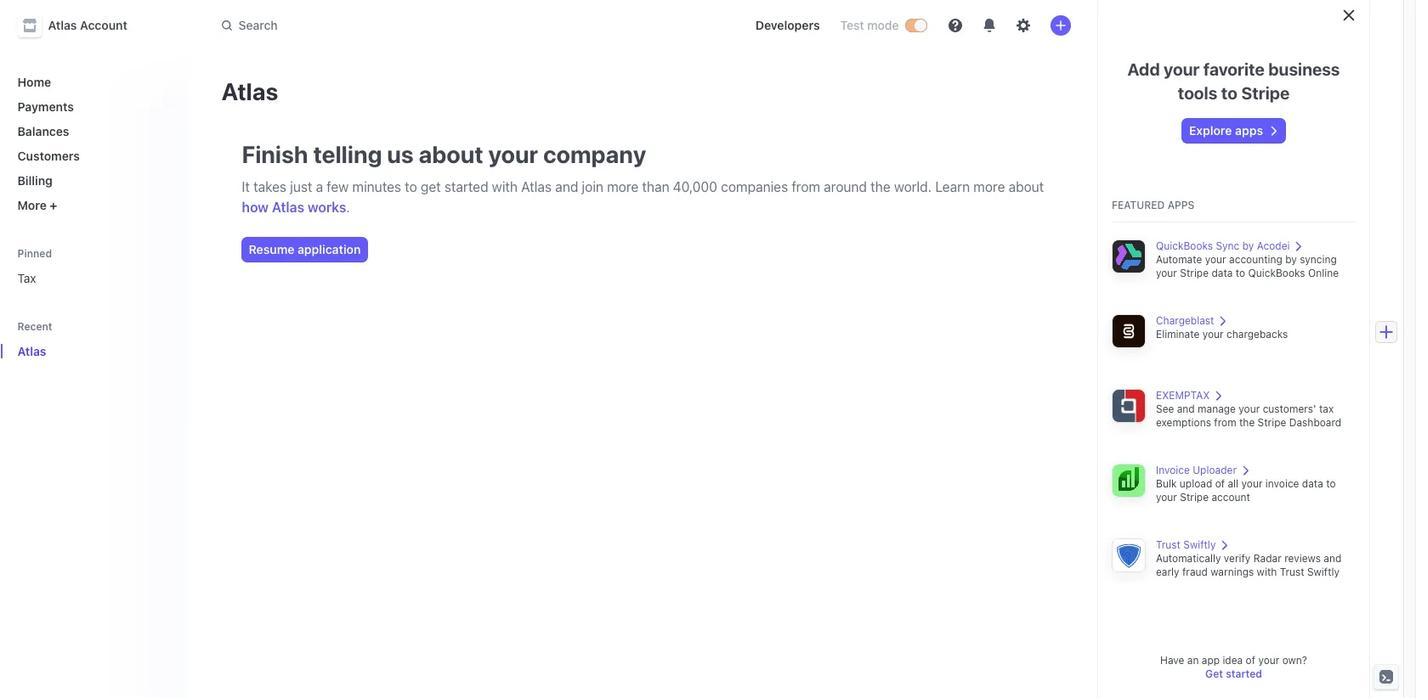 Task type: describe. For each thing, give the bounding box(es) containing it.
a
[[316, 179, 323, 195]]

idea
[[1223, 654, 1243, 667]]

invoice uploader image
[[1112, 464, 1146, 498]]

eliminate your chargebacks
[[1156, 328, 1288, 341]]

billing
[[17, 173, 53, 188]]

pinned
[[17, 247, 52, 260]]

world.
[[894, 179, 932, 195]]

apps
[[1168, 199, 1195, 212]]

how atlas works link
[[242, 200, 346, 215]]

to inside automate your accounting by syncing your stripe data to quickbooks online
[[1236, 267, 1245, 280]]

automate
[[1156, 253, 1202, 266]]

bulk
[[1156, 478, 1177, 490]]

dashboard
[[1289, 416, 1341, 429]]

Search text field
[[211, 10, 691, 41]]

how
[[242, 200, 269, 215]]

atlas account button
[[17, 14, 144, 37]]

business
[[1268, 59, 1340, 79]]

explore apps link
[[1182, 119, 1285, 143]]

your left company
[[488, 140, 538, 168]]

your inside have an app idea of your own? get started
[[1258, 654, 1279, 667]]

few
[[327, 179, 349, 195]]

favorite
[[1203, 59, 1265, 79]]

account
[[1212, 491, 1250, 504]]

own?
[[1282, 654, 1307, 667]]

quickbooks sync by acodei
[[1156, 240, 1290, 252]]

0 vertical spatial by
[[1242, 240, 1254, 252]]

automate your accounting by syncing your stripe data to quickbooks online
[[1156, 253, 1339, 280]]

see and manage your customers' tax exemptions from the stripe dashboard
[[1156, 403, 1341, 429]]

pinned navigation links element
[[11, 240, 177, 292]]

data inside bulk upload of all your invoice data to your stripe account
[[1302, 478, 1323, 490]]

recent navigation links element
[[0, 313, 187, 365]]

accounting
[[1229, 253, 1282, 266]]

explore apps
[[1189, 123, 1263, 138]]

tax
[[17, 271, 36, 286]]

your down bulk
[[1156, 491, 1177, 504]]

telling
[[313, 140, 382, 168]]

syncing
[[1300, 253, 1337, 266]]

stripe inside bulk upload of all your invoice data to your stripe account
[[1180, 491, 1209, 504]]

than
[[642, 179, 669, 195]]

trust swiftly image
[[1112, 539, 1146, 573]]

resume application
[[249, 242, 361, 257]]

chargebacks
[[1226, 328, 1288, 341]]

0 horizontal spatial trust
[[1156, 539, 1181, 552]]

from inside see and manage your customers' tax exemptions from the stripe dashboard
[[1214, 416, 1236, 429]]

atlas down just
[[272, 200, 304, 215]]

upload
[[1180, 478, 1212, 490]]

more
[[17, 198, 47, 212]]

online
[[1308, 267, 1339, 280]]

atlas inside the recent navigation links "element"
[[17, 344, 46, 359]]

0 vertical spatial swiftly
[[1183, 539, 1216, 552]]

with inside it takes just a few minutes to get started with atlas and join more than 40,000 companies from around the world. learn more about how atlas works .
[[492, 179, 518, 195]]

featured apps
[[1112, 199, 1195, 212]]

acodei
[[1257, 240, 1290, 252]]

atlas account
[[48, 18, 127, 32]]

application
[[297, 242, 361, 257]]

exemptax
[[1156, 389, 1210, 402]]

customers
[[17, 149, 80, 163]]

explore
[[1189, 123, 1232, 138]]

settings image
[[1016, 19, 1030, 32]]

of inside have an app idea of your own? get started
[[1246, 654, 1255, 667]]

invoice
[[1265, 478, 1299, 490]]

help image
[[948, 19, 962, 32]]

to inside it takes just a few minutes to get started with atlas and join more than 40,000 companies from around the world. learn more about how atlas works .
[[405, 179, 417, 195]]

and inside see and manage your customers' tax exemptions from the stripe dashboard
[[1177, 403, 1195, 416]]

featured
[[1112, 199, 1165, 212]]

account
[[80, 18, 127, 32]]

the inside see and manage your customers' tax exemptions from the stripe dashboard
[[1239, 416, 1255, 429]]

customers'
[[1263, 403, 1316, 416]]

apps
[[1235, 123, 1263, 138]]

payments
[[17, 99, 74, 114]]

it
[[242, 179, 250, 195]]

have
[[1160, 654, 1184, 667]]

atlas link
[[11, 337, 150, 365]]

mode
[[867, 18, 899, 32]]

add
[[1128, 59, 1160, 79]]

swiftly inside the automatically verify radar reviews and early fraud warnings with trust swiftly
[[1307, 566, 1340, 579]]

billing link
[[11, 167, 174, 195]]

sync
[[1216, 240, 1240, 252]]

your inside add your favorite business tools to stripe
[[1164, 59, 1200, 79]]

see
[[1156, 403, 1174, 416]]

early
[[1156, 566, 1179, 579]]

eliminate
[[1156, 328, 1200, 341]]

home
[[17, 75, 51, 89]]

invoice
[[1156, 464, 1190, 477]]

home link
[[11, 68, 174, 96]]

and inside it takes just a few minutes to get started with atlas and join more than 40,000 companies from around the world. learn more about how atlas works .
[[555, 179, 578, 195]]

trust inside the automatically verify radar reviews and early fraud warnings with trust swiftly
[[1280, 566, 1304, 579]]

0 horizontal spatial quickbooks
[[1156, 240, 1213, 252]]

test mode
[[840, 18, 899, 32]]

works
[[308, 200, 346, 215]]

chargeblast
[[1156, 314, 1214, 327]]

your inside see and manage your customers' tax exemptions from the stripe dashboard
[[1239, 403, 1260, 416]]

customers link
[[11, 142, 174, 170]]



Task type: locate. For each thing, give the bounding box(es) containing it.
minutes
[[352, 179, 401, 195]]

1 vertical spatial by
[[1285, 253, 1297, 266]]

by down "acodei"
[[1285, 253, 1297, 266]]

1 vertical spatial quickbooks
[[1248, 267, 1305, 280]]

0 vertical spatial quickbooks
[[1156, 240, 1213, 252]]

0 vertical spatial data
[[1212, 267, 1233, 280]]

your up tools at the top right
[[1164, 59, 1200, 79]]

1 horizontal spatial quickbooks
[[1248, 267, 1305, 280]]

started inside have an app idea of your own? get started
[[1226, 668, 1262, 681]]

data down quickbooks sync by acodei
[[1212, 267, 1233, 280]]

1 vertical spatial swiftly
[[1307, 566, 1340, 579]]

your left own?
[[1258, 654, 1279, 667]]

payments link
[[11, 93, 174, 121]]

from
[[792, 179, 820, 195], [1214, 416, 1236, 429]]

join
[[582, 179, 603, 195]]

of
[[1215, 478, 1225, 490], [1246, 654, 1255, 667]]

of left the all
[[1215, 478, 1225, 490]]

1 vertical spatial with
[[1257, 566, 1277, 579]]

1 horizontal spatial data
[[1302, 478, 1323, 490]]

0 horizontal spatial the
[[871, 179, 890, 195]]

get started link
[[1205, 668, 1262, 681]]

started right get
[[444, 179, 488, 195]]

atlas down recent
[[17, 344, 46, 359]]

1 horizontal spatial the
[[1239, 416, 1255, 429]]

about
[[419, 140, 483, 168], [1009, 179, 1044, 195]]

trust
[[1156, 539, 1181, 552], [1280, 566, 1304, 579]]

2 horizontal spatial and
[[1324, 552, 1342, 565]]

about inside it takes just a few minutes to get started with atlas and join more than 40,000 companies from around the world. learn more about how atlas works .
[[1009, 179, 1044, 195]]

from inside it takes just a few minutes to get started with atlas and join more than 40,000 companies from around the world. learn more about how atlas works .
[[792, 179, 820, 195]]

your down quickbooks sync by acodei
[[1205, 253, 1226, 266]]

balances link
[[11, 117, 174, 145]]

developers link
[[749, 12, 827, 39]]

0 horizontal spatial and
[[555, 179, 578, 195]]

your
[[1164, 59, 1200, 79], [488, 140, 538, 168], [1205, 253, 1226, 266], [1156, 267, 1177, 280], [1202, 328, 1224, 341], [1239, 403, 1260, 416], [1241, 478, 1263, 490], [1156, 491, 1177, 504], [1258, 654, 1279, 667]]

stripe
[[1241, 83, 1290, 103], [1180, 267, 1209, 280], [1258, 416, 1286, 429], [1180, 491, 1209, 504]]

0 horizontal spatial about
[[419, 140, 483, 168]]

with down finish telling us about your company
[[492, 179, 518, 195]]

stripe inside see and manage your customers' tax exemptions from the stripe dashboard
[[1258, 416, 1286, 429]]

an
[[1187, 654, 1199, 667]]

0 vertical spatial the
[[871, 179, 890, 195]]

0 vertical spatial from
[[792, 179, 820, 195]]

0 vertical spatial trust
[[1156, 539, 1181, 552]]

test
[[840, 18, 864, 32]]

more right 'learn'
[[973, 179, 1005, 195]]

data
[[1212, 267, 1233, 280], [1302, 478, 1323, 490]]

1 vertical spatial started
[[1226, 668, 1262, 681]]

0 vertical spatial about
[[419, 140, 483, 168]]

automatically
[[1156, 552, 1221, 565]]

reviews
[[1284, 552, 1321, 565]]

balances
[[17, 124, 69, 139]]

uploader
[[1193, 464, 1237, 477]]

atlas left account
[[48, 18, 77, 32]]

1 vertical spatial of
[[1246, 654, 1255, 667]]

about right 'learn'
[[1009, 179, 1044, 195]]

quickbooks up automate
[[1156, 240, 1213, 252]]

1 horizontal spatial started
[[1226, 668, 1262, 681]]

from left around
[[792, 179, 820, 195]]

stripe down upload
[[1180, 491, 1209, 504]]

and left join
[[555, 179, 578, 195]]

takes
[[253, 179, 286, 195]]

started inside it takes just a few minutes to get started with atlas and join more than 40,000 companies from around the world. learn more about how atlas works .
[[444, 179, 488, 195]]

data inside automate your accounting by syncing your stripe data to quickbooks online
[[1212, 267, 1233, 280]]

with down radar
[[1257, 566, 1277, 579]]

stripe down automate
[[1180, 267, 1209, 280]]

to right invoice
[[1326, 478, 1336, 490]]

around
[[824, 179, 867, 195]]

atlas down search
[[221, 77, 278, 105]]

Search search field
[[211, 10, 691, 41]]

search
[[238, 18, 278, 32]]

to down favorite
[[1221, 83, 1238, 103]]

trust up automatically on the bottom of page
[[1156, 539, 1181, 552]]

0 horizontal spatial with
[[492, 179, 518, 195]]

and
[[555, 179, 578, 195], [1177, 403, 1195, 416], [1324, 552, 1342, 565]]

get
[[1205, 668, 1223, 681]]

finish telling us about your company
[[242, 140, 646, 168]]

to
[[1221, 83, 1238, 103], [405, 179, 417, 195], [1236, 267, 1245, 280], [1326, 478, 1336, 490]]

atlas left join
[[521, 179, 552, 195]]

stripe down favorite
[[1241, 83, 1290, 103]]

about up get
[[419, 140, 483, 168]]

manage
[[1198, 403, 1236, 416]]

chargeblast image
[[1112, 314, 1146, 348]]

0 horizontal spatial more
[[607, 179, 639, 195]]

0 vertical spatial with
[[492, 179, 518, 195]]

2 vertical spatial and
[[1324, 552, 1342, 565]]

your right the all
[[1241, 478, 1263, 490]]

invoice uploader
[[1156, 464, 1237, 477]]

atlas inside button
[[48, 18, 77, 32]]

1 horizontal spatial by
[[1285, 253, 1297, 266]]

1 vertical spatial the
[[1239, 416, 1255, 429]]

of inside bulk upload of all your invoice data to your stripe account
[[1215, 478, 1225, 490]]

from down manage
[[1214, 416, 1236, 429]]

bulk upload of all your invoice data to your stripe account
[[1156, 478, 1336, 504]]

recent
[[17, 320, 52, 333]]

warnings
[[1211, 566, 1254, 579]]

to down accounting on the right top of page
[[1236, 267, 1245, 280]]

1 horizontal spatial from
[[1214, 416, 1236, 429]]

it takes just a few minutes to get started with atlas and join more than 40,000 companies from around the world. learn more about how atlas works .
[[242, 179, 1044, 215]]

1 horizontal spatial more
[[973, 179, 1005, 195]]

finish
[[242, 140, 308, 168]]

tools
[[1178, 83, 1217, 103]]

to left get
[[405, 179, 417, 195]]

your down chargeblast
[[1202, 328, 1224, 341]]

and right 'reviews'
[[1324, 552, 1342, 565]]

verify
[[1224, 552, 1251, 565]]

atlas
[[48, 18, 77, 32], [221, 77, 278, 105], [521, 179, 552, 195], [272, 200, 304, 215], [17, 344, 46, 359]]

and inside the automatically verify radar reviews and early fraud warnings with trust swiftly
[[1324, 552, 1342, 565]]

0 horizontal spatial by
[[1242, 240, 1254, 252]]

1 horizontal spatial swiftly
[[1307, 566, 1340, 579]]

your right manage
[[1239, 403, 1260, 416]]

quickbooks down accounting on the right top of page
[[1248, 267, 1305, 280]]

resume application link
[[242, 238, 368, 262]]

core navigation links element
[[11, 68, 174, 219]]

exemptax image
[[1112, 389, 1146, 423]]

0 vertical spatial and
[[555, 179, 578, 195]]

0 horizontal spatial of
[[1215, 478, 1225, 490]]

of right idea
[[1246, 654, 1255, 667]]

swiftly down 'reviews'
[[1307, 566, 1340, 579]]

more right join
[[607, 179, 639, 195]]

0 horizontal spatial from
[[792, 179, 820, 195]]

by
[[1242, 240, 1254, 252], [1285, 253, 1297, 266]]

fraud
[[1182, 566, 1208, 579]]

add your favorite business tools to stripe
[[1128, 59, 1340, 103]]

exemptions
[[1156, 416, 1211, 429]]

0 horizontal spatial data
[[1212, 267, 1233, 280]]

have an app idea of your own? get started
[[1160, 654, 1307, 681]]

1 vertical spatial and
[[1177, 403, 1195, 416]]

1 vertical spatial data
[[1302, 478, 1323, 490]]

1 horizontal spatial trust
[[1280, 566, 1304, 579]]

learn
[[935, 179, 970, 195]]

started for get
[[444, 179, 488, 195]]

stripe down customers'
[[1258, 416, 1286, 429]]

started down idea
[[1226, 668, 1262, 681]]

company
[[543, 140, 646, 168]]

0 vertical spatial started
[[444, 179, 488, 195]]

to inside add your favorite business tools to stripe
[[1221, 83, 1238, 103]]

just
[[290, 179, 312, 195]]

automatically verify radar reviews and early fraud warnings with trust swiftly
[[1156, 552, 1342, 579]]

developers
[[755, 18, 820, 32]]

stripe inside add your favorite business tools to stripe
[[1241, 83, 1290, 103]]

with inside the automatically verify radar reviews and early fraud warnings with trust swiftly
[[1257, 566, 1277, 579]]

more
[[607, 179, 639, 195], [973, 179, 1005, 195]]

1 horizontal spatial and
[[1177, 403, 1195, 416]]

the inside it takes just a few minutes to get started with atlas and join more than 40,000 companies from around the world. learn more about how atlas works .
[[871, 179, 890, 195]]

app
[[1202, 654, 1220, 667]]

your down automate
[[1156, 267, 1177, 280]]

1 horizontal spatial with
[[1257, 566, 1277, 579]]

1 horizontal spatial of
[[1246, 654, 1255, 667]]

by inside automate your accounting by syncing your stripe data to quickbooks online
[[1285, 253, 1297, 266]]

and up exemptions
[[1177, 403, 1195, 416]]

to inside bulk upload of all your invoice data to your stripe account
[[1326, 478, 1336, 490]]

quickbooks sync by acodei image
[[1112, 240, 1146, 274]]

1 vertical spatial from
[[1214, 416, 1236, 429]]

quickbooks inside automate your accounting by syncing your stripe data to quickbooks online
[[1248, 267, 1305, 280]]

40,000
[[673, 179, 717, 195]]

by up accounting on the right top of page
[[1242, 240, 1254, 252]]

tax
[[1319, 403, 1334, 416]]

get
[[421, 179, 441, 195]]

1 horizontal spatial about
[[1009, 179, 1044, 195]]

0 horizontal spatial swiftly
[[1183, 539, 1216, 552]]

1 vertical spatial trust
[[1280, 566, 1304, 579]]

data right invoice
[[1302, 478, 1323, 490]]

companies
[[721, 179, 788, 195]]

1 vertical spatial about
[[1009, 179, 1044, 195]]

started for get
[[1226, 668, 1262, 681]]

+
[[50, 198, 57, 212]]

all
[[1228, 478, 1239, 490]]

trust swiftly
[[1156, 539, 1216, 552]]

tax link
[[11, 264, 174, 292]]

resume
[[249, 242, 294, 257]]

.
[[346, 200, 350, 215]]

stripe inside automate your accounting by syncing your stripe data to quickbooks online
[[1180, 267, 1209, 280]]

swiftly
[[1183, 539, 1216, 552], [1307, 566, 1340, 579]]

0 horizontal spatial started
[[444, 179, 488, 195]]

0 vertical spatial of
[[1215, 478, 1225, 490]]

1 more from the left
[[607, 179, 639, 195]]

swiftly up automatically on the bottom of page
[[1183, 539, 1216, 552]]

trust down 'reviews'
[[1280, 566, 1304, 579]]

2 more from the left
[[973, 179, 1005, 195]]



Task type: vqa. For each thing, say whether or not it's contained in the screenshot.
more
yes



